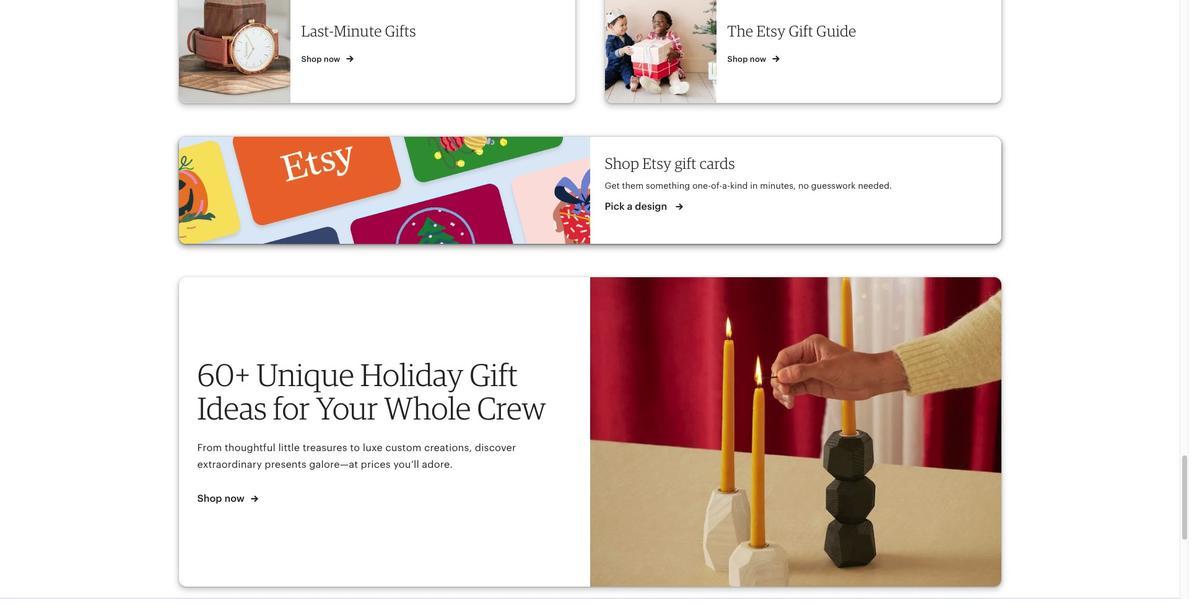 Task type: locate. For each thing, give the bounding box(es) containing it.
shop now down extraordinary
[[197, 493, 247, 505]]

pick
[[605, 201, 625, 212]]

whole
[[384, 390, 471, 427]]

from
[[197, 443, 222, 454]]

a-
[[723, 181, 731, 191]]

1 vertical spatial gift
[[470, 356, 518, 394]]

minute
[[334, 22, 382, 40]]

etsy for the
[[757, 22, 786, 40]]

shop now for last-
[[301, 55, 343, 64]]

1 horizontal spatial now
[[324, 55, 341, 64]]

presents
[[265, 459, 307, 471]]

2 horizontal spatial shop now
[[728, 55, 769, 64]]

now
[[324, 55, 341, 64], [750, 55, 767, 64], [225, 493, 245, 505]]

1 horizontal spatial etsy
[[757, 22, 786, 40]]

0 horizontal spatial shop now
[[197, 493, 247, 505]]

unique
[[257, 356, 354, 394]]

one-
[[693, 181, 711, 191]]

little
[[278, 443, 300, 454]]

shop now down last-
[[301, 55, 343, 64]]

luxe
[[363, 443, 383, 454]]

discover
[[475, 443, 516, 454]]

you'll
[[394, 459, 419, 471]]

etsy right the
[[757, 22, 786, 40]]

now down last-
[[324, 55, 341, 64]]

now for etsy
[[750, 55, 767, 64]]

shop now down the
[[728, 55, 769, 64]]

shop now
[[301, 55, 343, 64], [728, 55, 769, 64], [197, 493, 247, 505]]

60+
[[197, 356, 251, 394]]

shop down the
[[728, 55, 748, 64]]

guide
[[817, 22, 857, 40]]

etsy for shop
[[643, 154, 672, 173]]

for
[[273, 390, 310, 427]]

0 horizontal spatial etsy
[[643, 154, 672, 173]]

now down extraordinary
[[225, 493, 245, 505]]

shop now for the
[[728, 55, 769, 64]]

0 horizontal spatial gift
[[470, 356, 518, 394]]

cards
[[700, 154, 735, 173]]

gifts
[[385, 22, 416, 40]]

1 horizontal spatial shop now
[[301, 55, 343, 64]]

kind
[[731, 181, 748, 191]]

gift
[[675, 154, 697, 173]]

0 vertical spatial gift
[[789, 22, 814, 40]]

2 horizontal spatial now
[[750, 55, 767, 64]]

gift
[[789, 22, 814, 40], [470, 356, 518, 394]]

thoughtful
[[225, 443, 276, 454]]

etsy gift card image image
[[179, 137, 590, 244]]

now down the
[[750, 55, 767, 64]]

etsy
[[757, 22, 786, 40], [643, 154, 672, 173]]

last-minute gifts
[[301, 22, 416, 40]]

holiday
[[360, 356, 464, 394]]

1 vertical spatial etsy
[[643, 154, 672, 173]]

now for minute
[[324, 55, 341, 64]]

in
[[751, 181, 758, 191]]

etsy up 'something'
[[643, 154, 672, 173]]

shop
[[301, 55, 322, 64], [728, 55, 748, 64], [605, 154, 640, 173], [197, 493, 222, 505]]

0 vertical spatial etsy
[[757, 22, 786, 40]]

0 horizontal spatial now
[[225, 493, 245, 505]]



Task type: describe. For each thing, give the bounding box(es) containing it.
pick a design
[[605, 201, 670, 212]]

ideas
[[197, 390, 267, 427]]

your
[[316, 390, 378, 427]]

shop now image
[[590, 278, 1002, 587]]

60+ unique holiday gift ideas for your whole crew
[[197, 356, 546, 427]]

shop etsy gift cards
[[605, 154, 735, 173]]

to
[[350, 443, 360, 454]]

treasures
[[303, 443, 348, 454]]

design
[[635, 201, 668, 212]]

galore—at
[[309, 459, 358, 471]]

guesswork
[[812, 181, 856, 191]]

1 horizontal spatial gift
[[789, 22, 814, 40]]

custom
[[386, 443, 422, 454]]

the
[[728, 22, 754, 40]]

crew
[[477, 390, 546, 427]]

shop up the get
[[605, 154, 640, 173]]

prices
[[361, 459, 391, 471]]

a
[[627, 201, 633, 212]]

extraordinary
[[197, 459, 262, 471]]

minutes,
[[760, 181, 796, 191]]

gift inside 60+ unique holiday gift ideas for your whole crew
[[470, 356, 518, 394]]

no
[[799, 181, 809, 191]]

get them something one-of-a-kind in minutes, no guesswork needed.
[[605, 181, 893, 191]]

adore.
[[422, 459, 453, 471]]

them
[[622, 181, 644, 191]]

something
[[646, 181, 690, 191]]

creations,
[[424, 443, 472, 454]]

shop down last-
[[301, 55, 322, 64]]

from thoughtful little treasures to luxe custom creations, discover extraordinary presents galore—at prices you'll adore.
[[197, 443, 516, 471]]

shop now link
[[197, 492, 258, 506]]

get
[[605, 181, 620, 191]]

shop down extraordinary
[[197, 493, 222, 505]]

the etsy gift guide
[[728, 22, 857, 40]]

of-
[[711, 181, 723, 191]]

shop now inside 'shop now' link
[[197, 493, 247, 505]]

last-
[[301, 22, 334, 40]]

needed.
[[859, 181, 893, 191]]



Task type: vqa. For each thing, say whether or not it's contained in the screenshot.
GERMAN LIGHTING in the bottom of the page
no



